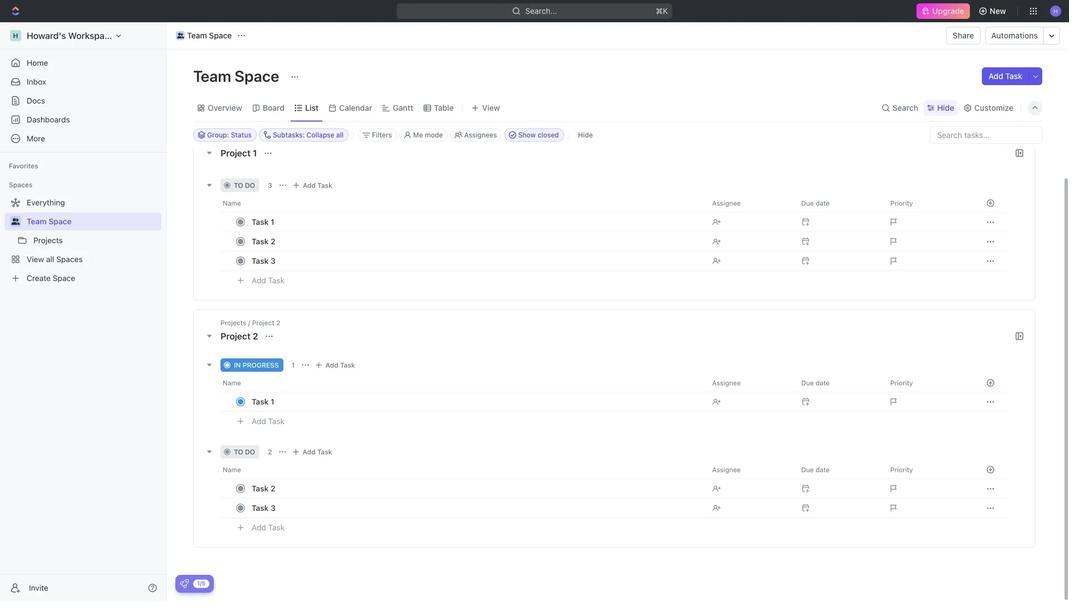 Task type: locate. For each thing, give the bounding box(es) containing it.
calendar link
[[337, 100, 372, 116]]

2 due date button from the top
[[795, 374, 884, 392]]

3 due date from the top
[[801, 466, 830, 474]]

search...
[[525, 6, 557, 16]]

2 task 3 link from the top
[[249, 500, 703, 516]]

3 priority from the top
[[890, 466, 913, 474]]

priority button
[[884, 194, 973, 212], [884, 374, 973, 392], [884, 461, 973, 479]]

inbox
[[27, 77, 46, 86]]

name button
[[221, 194, 706, 212], [221, 374, 706, 392], [221, 461, 706, 479]]

1 vertical spatial due date button
[[795, 374, 884, 392]]

project down /
[[221, 331, 251, 342]]

0 horizontal spatial hide
[[578, 131, 593, 139]]

calendar
[[339, 103, 372, 112]]

in
[[234, 361, 241, 369]]

1 ‎task from the top
[[252, 217, 269, 227]]

1 horizontal spatial view
[[482, 103, 500, 112]]

overview link
[[205, 100, 242, 116]]

2 assignee button from the top
[[706, 374, 795, 392]]

1 due date button from the top
[[795, 194, 884, 212]]

do up task 2
[[245, 448, 255, 456]]

to do down project 1
[[234, 182, 255, 189]]

upgrade link
[[917, 3, 970, 19]]

task 3 down ‎task 2 at left
[[252, 256, 276, 266]]

due date button for 1
[[795, 374, 884, 392]]

3 for 1st task 3 link
[[271, 256, 276, 266]]

0 vertical spatial priority
[[890, 199, 913, 207]]

task
[[1005, 72, 1022, 81], [318, 182, 332, 189], [252, 256, 269, 266], [268, 276, 285, 285], [340, 361, 355, 369], [252, 397, 269, 407], [268, 417, 285, 426], [317, 448, 332, 456], [252, 484, 269, 493], [252, 504, 269, 513], [268, 523, 285, 532]]

‎task 1 link
[[249, 214, 703, 230]]

0 vertical spatial h
[[1054, 8, 1058, 14]]

1 priority from the top
[[890, 199, 913, 207]]

1 vertical spatial 3
[[271, 256, 276, 266]]

add task
[[989, 72, 1022, 81], [303, 182, 332, 189], [252, 276, 285, 285], [326, 361, 355, 369], [252, 417, 285, 426], [303, 448, 332, 456], [252, 523, 285, 532]]

2 assignee from the top
[[712, 379, 741, 387]]

team space
[[187, 31, 232, 40], [193, 67, 283, 85], [27, 217, 72, 226]]

spaces up create space link
[[56, 255, 83, 264]]

search
[[893, 103, 918, 112]]

2 vertical spatial due date button
[[795, 461, 884, 479]]

‎task for ‎task 1
[[252, 217, 269, 227]]

assignee button
[[706, 194, 795, 212], [706, 374, 795, 392], [706, 461, 795, 479]]

1 vertical spatial assignee
[[712, 379, 741, 387]]

1 vertical spatial due
[[801, 379, 814, 387]]

projects inside tree
[[33, 236, 63, 245]]

0 vertical spatial projects
[[33, 236, 63, 245]]

all right "collapse"
[[336, 131, 344, 139]]

1 to from the top
[[234, 182, 243, 189]]

projects link
[[33, 232, 159, 249]]

0 horizontal spatial projects
[[33, 236, 63, 245]]

2 ‎task from the top
[[252, 237, 269, 246]]

to do
[[234, 182, 255, 189], [234, 448, 255, 456]]

2 vertical spatial date
[[816, 466, 830, 474]]

date for 2
[[816, 466, 830, 474]]

1 vertical spatial task 3 link
[[249, 500, 703, 516]]

1 vertical spatial hide
[[578, 131, 593, 139]]

1 vertical spatial to
[[234, 448, 243, 456]]

3
[[268, 182, 272, 189], [271, 256, 276, 266], [271, 504, 276, 513]]

filters
[[372, 131, 392, 139]]

0 horizontal spatial user group image
[[11, 218, 20, 225]]

due date
[[801, 199, 830, 207], [801, 379, 830, 387], [801, 466, 830, 474]]

2 vertical spatial priority
[[890, 466, 913, 474]]

all
[[336, 131, 344, 139], [46, 255, 54, 264]]

due
[[801, 199, 814, 207], [801, 379, 814, 387], [801, 466, 814, 474]]

project right /
[[252, 319, 274, 327]]

1
[[253, 148, 257, 158], [271, 217, 274, 227], [292, 361, 295, 369], [271, 397, 274, 407]]

docs
[[27, 96, 45, 105]]

to do for 3
[[234, 182, 255, 189]]

1 vertical spatial assignee button
[[706, 374, 795, 392]]

3 assignee from the top
[[712, 466, 741, 474]]

to do up task 2
[[234, 448, 255, 456]]

due date button for 2
[[795, 461, 884, 479]]

0 vertical spatial name
[[223, 199, 241, 207]]

3 priority button from the top
[[884, 461, 973, 479]]

1 vertical spatial h
[[13, 32, 18, 40]]

priority for 1
[[890, 379, 913, 387]]

projects
[[33, 236, 63, 245], [221, 319, 246, 327]]

name for in progress
[[223, 379, 241, 387]]

h inside sidebar navigation
[[13, 32, 18, 40]]

0 vertical spatial spaces
[[9, 181, 33, 189]]

sidebar navigation
[[0, 22, 169, 601]]

onboarding checklist button element
[[180, 580, 189, 589]]

home
[[27, 58, 48, 67]]

name button up ‎task 1 'link' at the top
[[221, 194, 706, 212]]

2 name button from the top
[[221, 374, 706, 392]]

1 name button from the top
[[221, 194, 706, 212]]

hide right closed
[[578, 131, 593, 139]]

1 do from the top
[[245, 182, 255, 189]]

0 vertical spatial to
[[234, 182, 243, 189]]

1 for task 1
[[271, 397, 274, 407]]

customize
[[974, 103, 1014, 112]]

0 vertical spatial priority button
[[884, 194, 973, 212]]

0 vertical spatial due
[[801, 199, 814, 207]]

all up create space
[[46, 255, 54, 264]]

0 vertical spatial due date
[[801, 199, 830, 207]]

2 do from the top
[[245, 448, 255, 456]]

0 vertical spatial ‎task
[[252, 217, 269, 227]]

0 vertical spatial assignee button
[[706, 194, 795, 212]]

task 2
[[252, 484, 275, 493]]

date
[[816, 199, 830, 207], [816, 379, 830, 387], [816, 466, 830, 474]]

0 vertical spatial view
[[482, 103, 500, 112]]

2 for project 2
[[253, 331, 258, 342]]

2 vertical spatial 3
[[271, 504, 276, 513]]

‎task down ‎task 1
[[252, 237, 269, 246]]

to
[[234, 182, 243, 189], [234, 448, 243, 456]]

0 vertical spatial assignee
[[712, 199, 741, 207]]

2 vertical spatial due
[[801, 466, 814, 474]]

dashboards
[[27, 115, 70, 124]]

mode
[[425, 131, 443, 139]]

1 vertical spatial name button
[[221, 374, 706, 392]]

1/5
[[197, 581, 205, 587]]

1 to do from the top
[[234, 182, 255, 189]]

gantt
[[393, 103, 413, 112]]

howard's
[[27, 30, 66, 41]]

priority for 2
[[890, 466, 913, 474]]

task 3 link down ‎task 2 link
[[249, 253, 703, 269]]

2 vertical spatial team space
[[27, 217, 72, 226]]

0 vertical spatial due date button
[[795, 194, 884, 212]]

0 vertical spatial to do
[[234, 182, 255, 189]]

2 vertical spatial priority button
[[884, 461, 973, 479]]

0 vertical spatial task 3 link
[[249, 253, 703, 269]]

tree containing everything
[[4, 194, 161, 287]]

board link
[[261, 100, 285, 116]]

share
[[953, 31, 974, 40]]

0 vertical spatial task 3
[[252, 256, 276, 266]]

spaces down favorites
[[9, 181, 33, 189]]

tree
[[4, 194, 161, 287]]

2 task 3 from the top
[[252, 504, 276, 513]]

task 3
[[252, 256, 276, 266], [252, 504, 276, 513]]

1 vertical spatial name
[[223, 379, 241, 387]]

2 vertical spatial team
[[27, 217, 47, 226]]

tree inside sidebar navigation
[[4, 194, 161, 287]]

name button for 2
[[221, 461, 706, 479]]

2 vertical spatial name
[[223, 466, 241, 474]]

space
[[209, 31, 232, 40], [235, 67, 279, 85], [49, 217, 72, 226], [53, 274, 75, 283]]

view inside tree
[[27, 255, 44, 264]]

3 due date button from the top
[[795, 461, 884, 479]]

1 vertical spatial view
[[27, 255, 44, 264]]

1 vertical spatial ‎task
[[252, 237, 269, 246]]

‎task
[[252, 217, 269, 227], [252, 237, 269, 246]]

search button
[[878, 100, 922, 116]]

add
[[989, 72, 1003, 81], [303, 182, 316, 189], [252, 276, 266, 285], [326, 361, 338, 369], [252, 417, 266, 426], [303, 448, 316, 456], [252, 523, 266, 532]]

do down project 1
[[245, 182, 255, 189]]

spaces
[[9, 181, 33, 189], [56, 255, 83, 264]]

everything link
[[4, 194, 159, 212]]

3 for second task 3 link
[[271, 504, 276, 513]]

assignee button for 2
[[706, 461, 795, 479]]

3 due from the top
[[801, 466, 814, 474]]

1 vertical spatial user group image
[[11, 218, 20, 225]]

‎task inside 'link'
[[252, 217, 269, 227]]

0 vertical spatial project
[[221, 148, 251, 158]]

in progress
[[234, 361, 279, 369]]

2 date from the top
[[816, 379, 830, 387]]

1 task 3 link from the top
[[249, 253, 703, 269]]

2
[[271, 237, 275, 246], [276, 319, 280, 327], [253, 331, 258, 342], [268, 448, 272, 456], [271, 484, 275, 493]]

2 inside task 2 link
[[271, 484, 275, 493]]

task 1 link
[[249, 394, 703, 410]]

‎task up ‎task 2 at left
[[252, 217, 269, 227]]

0 vertical spatial team
[[187, 31, 207, 40]]

1 horizontal spatial projects
[[221, 319, 246, 327]]

view for view
[[482, 103, 500, 112]]

1 vertical spatial date
[[816, 379, 830, 387]]

‎task 1
[[252, 217, 274, 227]]

1 vertical spatial all
[[46, 255, 54, 264]]

to for 3
[[234, 182, 243, 189]]

2 priority from the top
[[890, 379, 913, 387]]

2 to from the top
[[234, 448, 243, 456]]

2 name from the top
[[223, 379, 241, 387]]

task 1
[[252, 397, 274, 407]]

0 horizontal spatial all
[[46, 255, 54, 264]]

0 horizontal spatial team space link
[[27, 213, 159, 231]]

1 vertical spatial projects
[[221, 319, 246, 327]]

customize button
[[960, 100, 1017, 116]]

2 due from the top
[[801, 379, 814, 387]]

h
[[1054, 8, 1058, 14], [13, 32, 18, 40]]

do for 2
[[245, 448, 255, 456]]

howard's workspace
[[27, 30, 114, 41]]

1 for project 1
[[253, 148, 257, 158]]

⌘k
[[656, 6, 668, 16]]

1 name from the top
[[223, 199, 241, 207]]

0 horizontal spatial view
[[27, 255, 44, 264]]

3 down ‎task 2 at left
[[271, 256, 276, 266]]

2 inside ‎task 2 link
[[271, 237, 275, 246]]

view inside button
[[482, 103, 500, 112]]

1 vertical spatial team space
[[193, 67, 283, 85]]

1 horizontal spatial hide
[[937, 103, 954, 112]]

2 vertical spatial name button
[[221, 461, 706, 479]]

filters button
[[358, 128, 397, 142]]

team space inside tree
[[27, 217, 72, 226]]

date for 1
[[816, 379, 830, 387]]

3 date from the top
[[816, 466, 830, 474]]

view up assignees
[[482, 103, 500, 112]]

name for to do
[[223, 466, 241, 474]]

2 priority button from the top
[[884, 374, 973, 392]]

1 vertical spatial to do
[[234, 448, 255, 456]]

table
[[434, 103, 454, 112]]

1 horizontal spatial spaces
[[56, 255, 83, 264]]

task 3 link
[[249, 253, 703, 269], [249, 500, 703, 516]]

due for 2
[[801, 466, 814, 474]]

name button for 1
[[221, 374, 706, 392]]

2 to do from the top
[[234, 448, 255, 456]]

projects up the project 2
[[221, 319, 246, 327]]

3 up ‎task 1
[[268, 182, 272, 189]]

0 horizontal spatial h
[[13, 32, 18, 40]]

1 vertical spatial spaces
[[56, 255, 83, 264]]

hide right search
[[937, 103, 954, 112]]

h button
[[1047, 2, 1065, 20]]

assignee
[[712, 199, 741, 207], [712, 379, 741, 387], [712, 466, 741, 474]]

0 vertical spatial date
[[816, 199, 830, 207]]

1 vertical spatial priority button
[[884, 374, 973, 392]]

projects for projects / project 2
[[221, 319, 246, 327]]

board
[[263, 103, 285, 112]]

add task button
[[982, 67, 1029, 85], [289, 179, 337, 192], [247, 274, 289, 287], [312, 359, 359, 372], [247, 415, 289, 428], [289, 445, 337, 459], [247, 521, 289, 535]]

view button
[[468, 95, 504, 121]]

1 inside 'link'
[[271, 217, 274, 227]]

priority button for 1
[[884, 374, 973, 392]]

user group image
[[177, 33, 184, 38], [11, 218, 20, 225]]

1 horizontal spatial user group image
[[177, 33, 184, 38]]

1 horizontal spatial h
[[1054, 8, 1058, 14]]

name button up task 1 link
[[221, 374, 706, 392]]

name
[[223, 199, 241, 207], [223, 379, 241, 387], [223, 466, 241, 474]]

all inside the view all spaces link
[[46, 255, 54, 264]]

2 vertical spatial project
[[221, 331, 251, 342]]

1 vertical spatial do
[[245, 448, 255, 456]]

project down status
[[221, 148, 251, 158]]

1 vertical spatial due date
[[801, 379, 830, 387]]

0 vertical spatial all
[[336, 131, 344, 139]]

3 name from the top
[[223, 466, 241, 474]]

2 due date from the top
[[801, 379, 830, 387]]

task 3 down task 2
[[252, 504, 276, 513]]

hide
[[937, 103, 954, 112], [578, 131, 593, 139]]

list link
[[303, 100, 319, 116]]

0 vertical spatial hide
[[937, 103, 954, 112]]

1 vertical spatial team
[[193, 67, 231, 85]]

hide button
[[574, 128, 597, 142]]

view up create
[[27, 255, 44, 264]]

1 vertical spatial priority
[[890, 379, 913, 387]]

assignee for 2
[[712, 466, 741, 474]]

2 vertical spatial assignee
[[712, 466, 741, 474]]

priority
[[890, 199, 913, 207], [890, 379, 913, 387], [890, 466, 913, 474]]

task 3 link down task 2 link
[[249, 500, 703, 516]]

3 assignee button from the top
[[706, 461, 795, 479]]

0 vertical spatial team space link
[[173, 29, 235, 42]]

project for project 2
[[221, 331, 251, 342]]

3 down task 2
[[271, 504, 276, 513]]

0 vertical spatial user group image
[[177, 33, 184, 38]]

user group image inside tree
[[11, 218, 20, 225]]

2 vertical spatial assignee button
[[706, 461, 795, 479]]

docs link
[[4, 92, 161, 110]]

2 vertical spatial due date
[[801, 466, 830, 474]]

1 vertical spatial task 3
[[252, 504, 276, 513]]

3 name button from the top
[[221, 461, 706, 479]]

upgrade
[[932, 6, 964, 16]]

progress
[[243, 361, 279, 369]]

0 vertical spatial do
[[245, 182, 255, 189]]

hide inside hide dropdown button
[[937, 103, 954, 112]]

onboarding checklist button image
[[180, 580, 189, 589]]

name button up task 2 link
[[221, 461, 706, 479]]

0 vertical spatial name button
[[221, 194, 706, 212]]

projects up view all spaces
[[33, 236, 63, 245]]



Task type: describe. For each thing, give the bounding box(es) containing it.
h inside dropdown button
[[1054, 8, 1058, 14]]

new button
[[974, 2, 1013, 20]]

1 due date from the top
[[801, 199, 830, 207]]

me mode button
[[399, 128, 448, 142]]

projects / project 2
[[221, 319, 280, 327]]

1 date from the top
[[816, 199, 830, 207]]

‎task for ‎task 2
[[252, 237, 269, 246]]

view button
[[468, 100, 504, 116]]

hide inside hide button
[[578, 131, 593, 139]]

project 1
[[221, 148, 259, 158]]

share button
[[946, 27, 981, 45]]

‎task 2
[[252, 237, 275, 246]]

howard's workspace, , element
[[10, 30, 21, 41]]

automations
[[991, 31, 1038, 40]]

group: status
[[207, 131, 252, 139]]

2 for task 2
[[271, 484, 275, 493]]

subtasks: collapse all
[[273, 131, 344, 139]]

status
[[231, 131, 252, 139]]

invite
[[29, 584, 48, 593]]

1 assignee button from the top
[[706, 194, 795, 212]]

view all spaces link
[[4, 251, 159, 268]]

0 horizontal spatial spaces
[[9, 181, 33, 189]]

due for 1
[[801, 379, 814, 387]]

1 for ‎task 1
[[271, 217, 274, 227]]

due date for 2
[[801, 466, 830, 474]]

assignees button
[[450, 128, 502, 142]]

to do for 2
[[234, 448, 255, 456]]

everything
[[27, 198, 65, 207]]

dashboards link
[[4, 111, 161, 129]]

me mode
[[413, 131, 443, 139]]

2 for ‎task 2
[[271, 237, 275, 246]]

inbox link
[[4, 73, 161, 91]]

overview
[[208, 103, 242, 112]]

1 vertical spatial project
[[252, 319, 274, 327]]

1 priority button from the top
[[884, 194, 973, 212]]

create space link
[[4, 270, 159, 287]]

/
[[248, 319, 250, 327]]

assignee button for 1
[[706, 374, 795, 392]]

favorites
[[9, 162, 38, 170]]

‎task 2 link
[[249, 234, 703, 250]]

show
[[518, 131, 536, 139]]

group:
[[207, 131, 229, 139]]

list
[[305, 103, 319, 112]]

new
[[990, 6, 1006, 16]]

due date for 1
[[801, 379, 830, 387]]

create
[[27, 274, 51, 283]]

table link
[[432, 100, 454, 116]]

priority button for 2
[[884, 461, 973, 479]]

gantt link
[[391, 100, 413, 116]]

project for project 1
[[221, 148, 251, 158]]

do for 3
[[245, 182, 255, 189]]

projects for projects
[[33, 236, 63, 245]]

1 horizontal spatial team space link
[[173, 29, 235, 42]]

me
[[413, 131, 423, 139]]

more button
[[4, 130, 161, 148]]

assignees
[[464, 131, 497, 139]]

0 vertical spatial team space
[[187, 31, 232, 40]]

1 due from the top
[[801, 199, 814, 207]]

collapse
[[307, 131, 334, 139]]

subtasks:
[[273, 131, 305, 139]]

view for view all spaces
[[27, 255, 44, 264]]

Search tasks... text field
[[931, 127, 1042, 143]]

assignee for 1
[[712, 379, 741, 387]]

to for 2
[[234, 448, 243, 456]]

more
[[27, 134, 45, 143]]

workspace
[[68, 30, 114, 41]]

show closed button
[[504, 128, 564, 142]]

user group image inside team space link
[[177, 33, 184, 38]]

1 horizontal spatial all
[[336, 131, 344, 139]]

create space
[[27, 274, 75, 283]]

automations button
[[986, 27, 1044, 44]]

hide button
[[924, 100, 958, 116]]

team inside tree
[[27, 217, 47, 226]]

1 task 3 from the top
[[252, 256, 276, 266]]

0 vertical spatial 3
[[268, 182, 272, 189]]

home link
[[4, 54, 161, 72]]

task 2 link
[[249, 481, 703, 497]]

1 assignee from the top
[[712, 199, 741, 207]]

project 2
[[221, 331, 260, 342]]

view all spaces
[[27, 255, 83, 264]]

favorites button
[[4, 159, 43, 173]]

1 vertical spatial team space link
[[27, 213, 159, 231]]

closed
[[538, 131, 559, 139]]

show closed
[[518, 131, 559, 139]]



Task type: vqa. For each thing, say whether or not it's contained in the screenshot.
Show
yes



